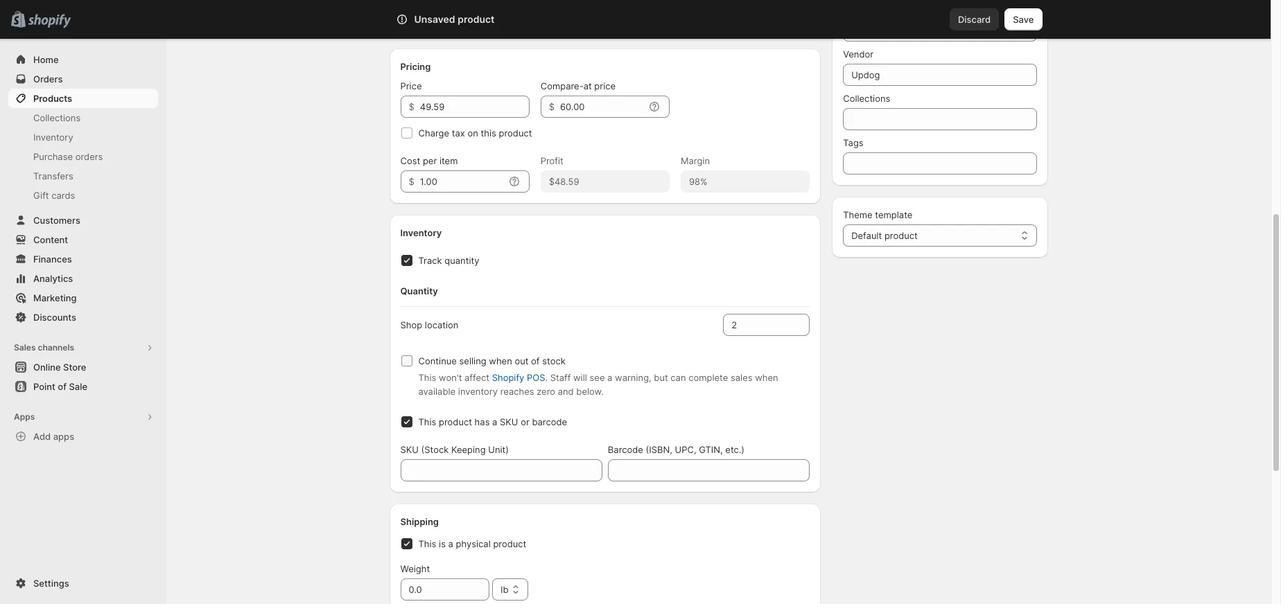 Task type: vqa. For each thing, say whether or not it's contained in the screenshot.
bottommost SKU
yes



Task type: describe. For each thing, give the bounding box(es) containing it.
marketing link
[[8, 289, 158, 308]]

gtin,
[[699, 445, 723, 456]]

sales channels button
[[8, 338, 158, 358]]

shop location
[[401, 320, 459, 331]]

finances link
[[8, 250, 158, 269]]

pos
[[527, 372, 545, 384]]

inventory link
[[8, 128, 158, 147]]

orders link
[[8, 69, 158, 89]]

inventory inside "inventory" link
[[33, 132, 73, 143]]

(stock
[[421, 445, 449, 456]]

product right this
[[499, 128, 532, 139]]

online
[[33, 362, 61, 373]]

barcode (isbn, upc, gtin, etc.)
[[608, 445, 745, 456]]

item
[[440, 155, 458, 166]]

a inside . staff will see a warning, but can complete sales when available inventory reaches zero and below.
[[608, 372, 613, 384]]

search
[[457, 14, 487, 25]]

0 vertical spatial sku
[[500, 417, 518, 428]]

staff
[[550, 372, 571, 384]]

charge
[[419, 128, 449, 139]]

0 horizontal spatial a
[[448, 539, 454, 550]]

product for default product
[[885, 230, 918, 241]]

settings
[[33, 578, 69, 590]]

theme template
[[843, 209, 913, 221]]

product for this product has a sku or barcode
[[439, 417, 472, 428]]

out
[[515, 356, 529, 367]]

affect
[[465, 372, 490, 384]]

home link
[[8, 50, 158, 69]]

point of sale link
[[8, 377, 158, 397]]

keeping
[[451, 445, 486, 456]]

compare-at price
[[541, 80, 616, 92]]

upc,
[[675, 445, 697, 456]]

theme
[[843, 209, 873, 221]]

0 horizontal spatial when
[[489, 356, 512, 367]]

stock
[[542, 356, 566, 367]]

gift cards link
[[8, 186, 158, 205]]

shopify
[[492, 372, 525, 384]]

tags
[[843, 137, 864, 148]]

Product type text field
[[843, 19, 1037, 42]]

on
[[468, 128, 478, 139]]

unsaved
[[414, 13, 455, 25]]

transfers
[[33, 171, 73, 182]]

continue
[[419, 356, 457, 367]]

products link
[[8, 89, 158, 108]]

compare-
[[541, 80, 584, 92]]

tax
[[452, 128, 465, 139]]

sales
[[731, 372, 753, 384]]

margin
[[681, 155, 710, 166]]

this won't affect shopify pos
[[419, 372, 545, 384]]

content
[[33, 234, 68, 246]]

settings link
[[8, 574, 158, 594]]

.
[[545, 372, 548, 384]]

price
[[401, 80, 422, 92]]

default product
[[852, 230, 918, 241]]

complete
[[689, 372, 728, 384]]

price
[[595, 80, 616, 92]]

1 horizontal spatial inventory
[[401, 227, 442, 239]]

Vendor text field
[[843, 64, 1037, 86]]

content link
[[8, 230, 158, 250]]

Compare-at price text field
[[560, 96, 645, 118]]

channels
[[38, 343, 74, 353]]

gift
[[33, 190, 49, 201]]

this for this is a physical product
[[419, 539, 437, 550]]

online store button
[[0, 358, 166, 377]]

discounts
[[33, 312, 76, 323]]

warning,
[[615, 372, 652, 384]]

add apps button
[[8, 427, 158, 447]]

sale
[[69, 381, 87, 393]]

inventory
[[458, 386, 498, 397]]

customers
[[33, 215, 80, 226]]

zero
[[537, 386, 556, 397]]

$ for price
[[409, 101, 415, 112]]

orders
[[33, 74, 63, 85]]

sales channels
[[14, 343, 74, 353]]

add apps
[[33, 431, 74, 442]]

marketing
[[33, 293, 77, 304]]

barcode
[[532, 417, 567, 428]]

point of sale
[[33, 381, 87, 393]]

. staff will see a warning, but can complete sales when available inventory reaches zero and below.
[[419, 372, 779, 397]]

charge tax on this product
[[419, 128, 532, 139]]

online store
[[33, 362, 86, 373]]

home
[[33, 54, 59, 65]]

collections link
[[8, 108, 158, 128]]

analytics
[[33, 273, 73, 284]]

store
[[63, 362, 86, 373]]

quantity
[[401, 286, 438, 297]]



Task type: locate. For each thing, give the bounding box(es) containing it.
quantity
[[445, 255, 480, 266]]

0 vertical spatial collections
[[843, 93, 891, 104]]

profit
[[541, 155, 564, 166]]

$ down 'compare-'
[[549, 101, 555, 112]]

products
[[33, 93, 72, 104]]

3 this from the top
[[419, 539, 437, 550]]

1 horizontal spatial when
[[755, 372, 779, 384]]

shopify pos link
[[492, 372, 545, 384]]

reaches
[[501, 386, 534, 397]]

selling
[[459, 356, 487, 367]]

shop
[[401, 320, 422, 331]]

1 vertical spatial of
[[58, 381, 67, 393]]

purchase orders
[[33, 151, 103, 162]]

can
[[671, 372, 686, 384]]

shopify image
[[28, 14, 71, 28]]

continue selling when out of stock
[[419, 356, 566, 367]]

apps
[[53, 431, 74, 442]]

etc.)
[[726, 445, 745, 456]]

template
[[875, 209, 913, 221]]

this left is
[[419, 539, 437, 550]]

Tags text field
[[843, 153, 1037, 175]]

$ down price
[[409, 101, 415, 112]]

0 horizontal spatial collections
[[33, 112, 81, 123]]

Barcode (ISBN, UPC, GTIN, etc.) text field
[[608, 460, 810, 482]]

unsaved product
[[414, 13, 495, 25]]

orders
[[75, 151, 103, 162]]

$
[[409, 101, 415, 112], [549, 101, 555, 112], [409, 176, 415, 187]]

this for this won't affect shopify pos
[[419, 372, 437, 384]]

2 vertical spatial this
[[419, 539, 437, 550]]

collections down "vendor"
[[843, 93, 891, 104]]

product right unsaved
[[458, 13, 495, 25]]

will
[[574, 372, 587, 384]]

1 vertical spatial sku
[[401, 445, 419, 456]]

when up shopify
[[489, 356, 512, 367]]

this up (stock
[[419, 417, 437, 428]]

apps
[[14, 412, 35, 422]]

product for unsaved product
[[458, 13, 495, 25]]

has
[[475, 417, 490, 428]]

1 vertical spatial when
[[755, 372, 779, 384]]

a right is
[[448, 539, 454, 550]]

gift cards
[[33, 190, 75, 201]]

see
[[590, 372, 605, 384]]

a right see
[[608, 372, 613, 384]]

default
[[852, 230, 882, 241]]

this up available
[[419, 372, 437, 384]]

won't
[[439, 372, 462, 384]]

a
[[608, 372, 613, 384], [492, 417, 498, 428], [448, 539, 454, 550]]

purchase orders link
[[8, 147, 158, 166]]

1 horizontal spatial a
[[492, 417, 498, 428]]

of right "out"
[[531, 356, 540, 367]]

analytics link
[[8, 269, 158, 289]]

inventory up track
[[401, 227, 442, 239]]

(isbn,
[[646, 445, 673, 456]]

point
[[33, 381, 55, 393]]

product left has
[[439, 417, 472, 428]]

vendor
[[843, 49, 874, 60]]

sku (stock keeping unit)
[[401, 445, 509, 456]]

0 vertical spatial of
[[531, 356, 540, 367]]

transfers link
[[8, 166, 158, 186]]

2 horizontal spatial a
[[608, 372, 613, 384]]

and
[[558, 386, 574, 397]]

sku left or
[[500, 417, 518, 428]]

sales
[[14, 343, 36, 353]]

available
[[419, 386, 456, 397]]

0 horizontal spatial of
[[58, 381, 67, 393]]

1 horizontal spatial sku
[[500, 417, 518, 428]]

when inside . staff will see a warning, but can complete sales when available inventory reaches zero and below.
[[755, 372, 779, 384]]

this for this product has a sku or barcode
[[419, 417, 437, 428]]

$ down cost
[[409, 176, 415, 187]]

of inside button
[[58, 381, 67, 393]]

cost
[[401, 155, 420, 166]]

1 horizontal spatial of
[[531, 356, 540, 367]]

0 vertical spatial inventory
[[33, 132, 73, 143]]

Profit text field
[[541, 171, 670, 193]]

this product has a sku or barcode
[[419, 417, 567, 428]]

is
[[439, 539, 446, 550]]

discard
[[958, 14, 991, 25]]

0 vertical spatial a
[[608, 372, 613, 384]]

of
[[531, 356, 540, 367], [58, 381, 67, 393]]

product down template
[[885, 230, 918, 241]]

sku left (stock
[[401, 445, 419, 456]]

this
[[481, 128, 497, 139]]

Margin text field
[[681, 171, 810, 193]]

shipping
[[401, 517, 439, 528]]

this
[[419, 372, 437, 384], [419, 417, 437, 428], [419, 539, 437, 550]]

when right sales
[[755, 372, 779, 384]]

0 vertical spatial when
[[489, 356, 512, 367]]

of left sale
[[58, 381, 67, 393]]

pricing
[[401, 61, 431, 72]]

$ for compare-at price
[[549, 101, 555, 112]]

a right has
[[492, 417, 498, 428]]

1 vertical spatial collections
[[33, 112, 81, 123]]

sku
[[500, 417, 518, 428], [401, 445, 419, 456]]

below.
[[577, 386, 604, 397]]

per
[[423, 155, 437, 166]]

search button
[[435, 8, 837, 31]]

SKU (Stock Keeping Unit) text field
[[401, 460, 603, 482]]

2 this from the top
[[419, 417, 437, 428]]

2 vertical spatial a
[[448, 539, 454, 550]]

1 vertical spatial this
[[419, 417, 437, 428]]

lb
[[501, 585, 509, 596]]

location
[[425, 320, 459, 331]]

this is a physical product
[[419, 539, 527, 550]]

at
[[584, 80, 592, 92]]

1 vertical spatial inventory
[[401, 227, 442, 239]]

None number field
[[724, 314, 789, 336]]

1 horizontal spatial collections
[[843, 93, 891, 104]]

Price text field
[[420, 96, 530, 118]]

0 horizontal spatial sku
[[401, 445, 419, 456]]

physical
[[456, 539, 491, 550]]

barcode
[[608, 445, 644, 456]]

or
[[521, 417, 530, 428]]

Weight text field
[[401, 579, 490, 601]]

collections down products
[[33, 112, 81, 123]]

$ for cost per item
[[409, 176, 415, 187]]

save
[[1013, 14, 1034, 25]]

0 vertical spatial this
[[419, 372, 437, 384]]

save button
[[1005, 8, 1043, 31]]

finances
[[33, 254, 72, 265]]

1 vertical spatial a
[[492, 417, 498, 428]]

Collections text field
[[843, 108, 1037, 130]]

0 horizontal spatial inventory
[[33, 132, 73, 143]]

point of sale button
[[0, 377, 166, 397]]

1 this from the top
[[419, 372, 437, 384]]

inventory up purchase
[[33, 132, 73, 143]]

Cost per item text field
[[420, 171, 505, 193]]

product right physical
[[493, 539, 527, 550]]

but
[[654, 372, 668, 384]]



